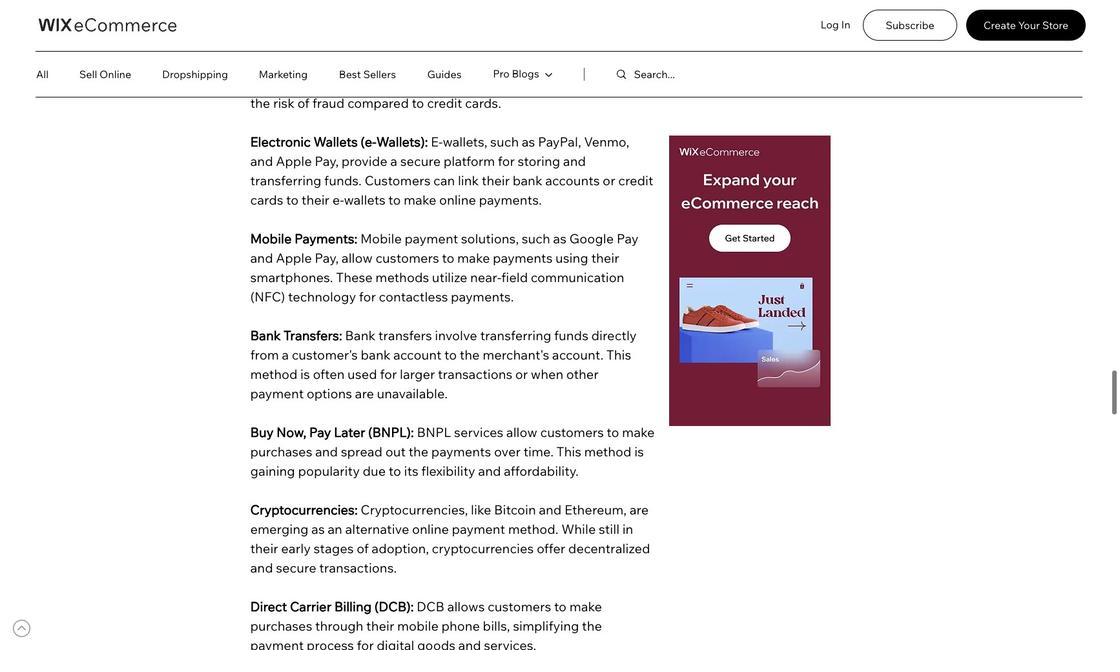 Task type: vqa. For each thing, say whether or not it's contained in the screenshot.
personal
no



Task type: describe. For each thing, give the bounding box(es) containing it.
from inside bank transfers involve transferring funds directly from a customer's bank account to the merchant's account. this method is often used for larger transactions or when other payment options are unavailable.
[[250, 347, 279, 363]]

payment inside cryptocurrencies, like bitcoin and ethereum, are emerging as an alternative online payment method. while still in their early stages of adoption, cryptocurrencies offer decentralized and secure transactions.
[[452, 522, 506, 538]]

log in
[[821, 18, 851, 31]]

and down electronic
[[250, 153, 273, 170]]

processed
[[456, 76, 519, 92]]

pay, inside e-wallets, such as paypal, venmo, and apple pay, provide a secure platform for storing and transferring funds. customers can link their bank accounts or credit cards to their e-wallets to make online payments.
[[315, 153, 339, 170]]

best
[[339, 68, 361, 81]]

customers inside mobile payment solutions, such as google pay and apple pay, allow customers to make payments using their smartphones. these methods utilize near-field communication (nfc) technology for contactless payments.
[[376, 250, 439, 267]]

allow inside bnpl services allow customers to make purchases and spread out the payments over time. this method is gaining popularity due to its flexibility and affordability.
[[507, 425, 538, 441]]

online inside e-wallets, such as paypal, venmo, and apple pay, provide a secure platform for storing and transferring funds. customers can link their bank accounts or credit cards to their e-wallets to make online payments.
[[440, 192, 476, 208]]

(nfc)
[[250, 289, 285, 305]]

secure inside cryptocurrencies, like bitcoin and ethereum, are emerging as an alternative online payment method. while still in their early stages of adoption, cryptocurrencies offer decentralized and secure transactions.
[[276, 561, 317, 577]]

services.
[[484, 638, 537, 651]]

like
[[471, 502, 492, 519]]

dcb
[[417, 599, 445, 616]]

bnpl
[[417, 425, 452, 441]]

later
[[334, 425, 366, 441]]

all
[[36, 68, 49, 81]]

directly inside bank transfers involve transferring funds directly from a customer's bank account to the merchant's account. this method is often used for larger transactions or when other payment options are unavailable.
[[592, 328, 637, 344]]

this inside bnpl services allow customers to make purchases and spread out the payments over time. this method is gaining popularity due to its flexibility and affordability.
[[557, 444, 582, 460]]

transferring inside e-wallets, such as paypal, venmo, and apple pay, provide a secure platform for storing and transferring funds. customers can link their bank accounts or credit cards to their e-wallets to make online payments.
[[250, 173, 322, 189]]

the inside dcb allows customers to make purchases through their mobile phone bills, simplifying the payment process for digital goods and services.
[[582, 619, 602, 635]]

cryptocurrencies, like bitcoin and ethereum, are emerging as an alternative online payment method. while still in their early stages of adoption, cryptocurrencies offer decentralized and secure transactions.
[[250, 502, 654, 577]]

site element
[[478, 59, 555, 98]]

involve
[[435, 328, 478, 344]]

allow inside mobile payment solutions, such as google pay and apple pay, allow customers to make payments using their smartphones. these methods utilize near-field communication (nfc) technology for contactless payments.
[[342, 250, 373, 267]]

often
[[313, 367, 345, 383]]

best sellers link
[[324, 61, 412, 87]]

in
[[842, 18, 851, 31]]

now,
[[277, 425, 307, 441]]

customers inside dcb allows customers to make purchases through their mobile phone bills, simplifying the payment process for digital goods and services.
[[488, 599, 552, 616]]

electronic
[[250, 134, 311, 150]]

e-
[[333, 192, 344, 208]]

purchases inside dcb allows customers to make purchases through their mobile phone bills, simplifying the payment process for digital goods and services.
[[250, 619, 313, 635]]

directly inside debit cards are linked to a customer's bank account, enabling them to make purchases directly from their available funds. debit card transactions are processed immediately, reducing the risk of fraud compared to credit cards.
[[456, 56, 501, 73]]

pay, inside mobile payment solutions, such as google pay and apple pay, allow customers to make payments using their smartphones. these methods utilize near-field communication (nfc) technology for contactless payments.
[[315, 250, 339, 267]]

contactless
[[379, 289, 448, 305]]

debit for cards:
[[250, 37, 284, 53]]

their right the link
[[482, 173, 510, 189]]

the inside bank transfers involve transferring funds directly from a customer's bank account to the merchant's account. this method is often used for larger transactions or when other payment options are unavailable.
[[460, 347, 480, 363]]

risk
[[273, 95, 295, 111]]

paypal,
[[538, 134, 582, 150]]

customers
[[365, 173, 431, 189]]

to inside bank transfers involve transferring funds directly from a customer's bank account to the merchant's account. this method is often used for larger transactions or when other payment options are unavailable.
[[445, 347, 457, 363]]

purchases inside bnpl services allow customers to make purchases and spread out the payments over time. this method is gaining popularity due to its flexibility and affordability.
[[250, 444, 313, 460]]

create your store link
[[967, 10, 1087, 41]]

for inside mobile payment solutions, such as google pay and apple pay, allow customers to make payments using their smartphones. these methods utilize near-field communication (nfc) technology for contactless payments.
[[359, 289, 376, 305]]

pay inside mobile payment solutions, such as google pay and apple pay, allow customers to make payments using their smartphones. these methods utilize near-field communication (nfc) technology for contactless payments.
[[617, 231, 639, 247]]

apple inside mobile payment solutions, such as google pay and apple pay, allow customers to make payments using their smartphones. these methods utilize near-field communication (nfc) technology for contactless payments.
[[276, 250, 312, 267]]

through
[[315, 619, 364, 635]]

digital
[[377, 638, 415, 651]]

link
[[458, 173, 479, 189]]

cryptocurrencies
[[432, 541, 534, 557]]

and down over
[[479, 464, 501, 480]]

log in link
[[818, 12, 854, 38]]

are inside bank transfers involve transferring funds directly from a customer's bank account to the merchant's account. this method is often used for larger transactions or when other payment options are unavailable.
[[355, 386, 374, 402]]

as inside mobile payment solutions, such as google pay and apple pay, allow customers to make payments using their smartphones. these methods utilize near-field communication (nfc) technology for contactless payments.
[[554, 231, 567, 247]]

allows
[[448, 599, 485, 616]]

credit inside e-wallets, such as paypal, venmo, and apple pay, provide a secure platform for storing and transferring funds. customers can link their bank accounts or credit cards to their e-wallets to make online payments.
[[619, 173, 654, 189]]

while
[[562, 522, 596, 538]]

of inside cryptocurrencies, like bitcoin and ethereum, are emerging as an alternative online payment method. while still in their early stages of adoption, cryptocurrencies offer decentralized and secure transactions.
[[357, 541, 369, 557]]

customer's inside debit cards are linked to a customer's bank account, enabling them to make purchases directly from their available funds. debit card transactions are processed immediately, reducing the risk of fraud compared to credit cards.
[[486, 37, 552, 53]]

used
[[348, 367, 377, 383]]

gaining
[[250, 464, 295, 480]]

secure inside e-wallets, such as paypal, venmo, and apple pay, provide a secure platform for storing and transferring funds. customers can link their bank accounts or credit cards to their e-wallets to make online payments.
[[401, 153, 441, 170]]

bank inside e-wallets, such as paypal, venmo, and apple pay, provide a secure platform for storing and transferring funds. customers can link their bank accounts or credit cards to their e-wallets to make online payments.
[[513, 173, 543, 189]]

make inside dcb allows customers to make purchases through their mobile phone bills, simplifying the payment process for digital goods and services.
[[570, 599, 602, 616]]

online
[[100, 68, 131, 81]]

near-
[[471, 270, 502, 286]]

cards inside e-wallets, such as paypal, venmo, and apple pay, provide a secure platform for storing and transferring funds. customers can link their bank accounts or credit cards to their e-wallets to make online payments.
[[250, 192, 284, 208]]

cryptocurrencies,
[[361, 502, 468, 519]]

is inside bnpl services allow customers to make purchases and spread out the payments over time. this method is gaining popularity due to its flexibility and affordability.
[[635, 444, 644, 460]]

direct carrier billing (dcb):
[[250, 599, 414, 616]]

ethereum,
[[565, 502, 627, 519]]

simplifying
[[513, 619, 580, 635]]

are inside cryptocurrencies, like bitcoin and ethereum, are emerging as an alternative online payment method. while still in their early stages of adoption, cryptocurrencies offer decentralized and secure transactions.
[[630, 502, 649, 519]]

accounts
[[546, 173, 600, 189]]

process
[[307, 638, 354, 651]]

their left e-
[[302, 192, 330, 208]]

smartphones.
[[250, 270, 333, 286]]

dcb allows customers to make purchases through their mobile phone bills, simplifying the payment process for digital goods and services.
[[250, 599, 605, 651]]

for inside dcb allows customers to make purchases through their mobile phone bills, simplifying the payment process for digital goods and services.
[[357, 638, 374, 651]]

communication
[[531, 270, 625, 286]]

solutions,
[[461, 231, 519, 247]]

methods
[[376, 270, 429, 286]]

marketing
[[259, 68, 308, 81]]

store
[[1043, 18, 1069, 31]]

options
[[307, 386, 352, 402]]

debit for cards
[[328, 37, 361, 53]]

the inside bnpl services allow customers to make purchases and spread out the payments over time. this method is gaining popularity due to its flexibility and affordability.
[[409, 444, 429, 460]]

their inside dcb allows customers to make purchases through their mobile phone bills, simplifying the payment process for digital goods and services.
[[367, 619, 395, 635]]

debit cards are linked to a customer's bank account, enabling them to make purchases directly from their available funds. debit card transactions are processed immediately, reducing the risk of fraud compared to credit cards.
[[250, 37, 658, 111]]

enabling
[[250, 56, 303, 73]]

sell online link
[[63, 61, 147, 87]]

dropshipping link
[[147, 61, 243, 87]]

utilize
[[432, 270, 468, 286]]

for inside bank transfers involve transferring funds directly from a customer's bank account to the merchant's account. this method is often used for larger transactions or when other payment options are unavailable.
[[380, 367, 397, 383]]

mobile for payments:
[[250, 231, 292, 247]]

emerging
[[250, 522, 309, 538]]

such inside mobile payment solutions, such as google pay and apple pay, allow customers to make payments using their smartphones. these methods utilize near-field communication (nfc) technology for contactless payments.
[[522, 231, 551, 247]]

field
[[502, 270, 528, 286]]

to inside mobile payment solutions, such as google pay and apple pay, allow customers to make payments using their smartphones. these methods utilize near-field communication (nfc) technology for contactless payments.
[[442, 250, 455, 267]]

account
[[394, 347, 442, 363]]

larger
[[400, 367, 435, 383]]

marketing link
[[243, 61, 324, 87]]

and inside mobile payment solutions, such as google pay and apple pay, allow customers to make payments using their smartphones. these methods utilize near-field communication (nfc) technology for contactless payments.
[[250, 250, 273, 267]]

bank transfers involve transferring funds directly from a customer's bank account to the merchant's account. this method is often used for larger transactions or when other payment options are unavailable.
[[250, 328, 640, 402]]

alternative
[[345, 522, 409, 538]]

account,
[[588, 37, 639, 53]]

0 horizontal spatial pay
[[309, 425, 331, 441]]

transferring inside bank transfers involve transferring funds directly from a customer's bank account to the merchant's account. this method is often used for larger transactions or when other payment options are unavailable.
[[481, 328, 552, 344]]

from inside debit cards are linked to a customer's bank account, enabling them to make purchases directly from their available funds. debit card transactions are processed immediately, reducing the risk of fraud compared to credit cards.
[[504, 56, 533, 73]]

wallets
[[344, 192, 386, 208]]

funds. inside e-wallets, such as paypal, venmo, and apple pay, provide a secure platform for storing and transferring funds. customers can link their bank accounts or credit cards to their e-wallets to make online payments.
[[325, 173, 362, 189]]

bank inside debit cards are linked to a customer's bank account, enabling them to make purchases directly from their available funds. debit card transactions are processed immediately, reducing the risk of fraud compared to credit cards.
[[555, 37, 585, 53]]

dropshipping
[[162, 68, 228, 81]]

1 horizontal spatial debit
[[291, 76, 324, 92]]

this inside bank transfers involve transferring funds directly from a customer's bank account to the merchant's account. this method is often used for larger transactions or when other payment options are unavailable.
[[607, 347, 632, 363]]

provide
[[342, 153, 388, 170]]

when
[[531, 367, 564, 383]]

transactions.
[[319, 561, 397, 577]]

mobile payments:
[[250, 231, 358, 247]]

platform
[[444, 153, 495, 170]]

a inside e-wallets, such as paypal, venmo, and apple pay, provide a secure platform for storing and transferring funds. customers can link their bank accounts or credit cards to their e-wallets to make online payments.
[[391, 153, 398, 170]]

bank inside bank transfers involve transferring funds directly from a customer's bank account to the merchant's account. this method is often used for larger transactions or when other payment options are unavailable.
[[361, 347, 391, 363]]

merchant's
[[483, 347, 550, 363]]

venmo,
[[584, 134, 630, 150]]

compared
[[348, 95, 409, 111]]

is inside bank transfers involve transferring funds directly from a customer's bank account to the merchant's account. this method is often used for larger transactions or when other payment options are unavailable.
[[301, 367, 310, 383]]

a inside debit cards are linked to a customer's bank account, enabling them to make purchases directly from their available funds. debit card transactions are processed immediately, reducing the risk of fraud compared to credit cards.
[[476, 37, 483, 53]]



Task type: locate. For each thing, give the bounding box(es) containing it.
0 horizontal spatial allow
[[342, 250, 373, 267]]

debit down them
[[291, 76, 324, 92]]

0 horizontal spatial customer's
[[292, 347, 358, 363]]

their down emerging
[[250, 541, 278, 557]]

customers
[[376, 250, 439, 267], [541, 425, 604, 441], [488, 599, 552, 616]]

payment down direct on the left bottom of page
[[250, 638, 304, 651]]

funds. inside debit cards are linked to a customer's bank account, enabling them to make purchases directly from their available funds. debit card transactions are processed immediately, reducing the risk of fraud compared to credit cards.
[[250, 76, 288, 92]]

fraud
[[313, 95, 345, 111]]

and inside dcb allows customers to make purchases through their mobile phone bills, simplifying the payment process for digital goods and services.
[[459, 638, 481, 651]]

2 vertical spatial customers
[[488, 599, 552, 616]]

customers inside bnpl services allow customers to make purchases and spread out the payments over time. this method is gaining popularity due to its flexibility and affordability.
[[541, 425, 604, 441]]

2 mobile from the left
[[361, 231, 402, 247]]

1 vertical spatial online
[[412, 522, 449, 538]]

and down phone
[[459, 638, 481, 651]]

customer's up pro blogs on the left of the page
[[486, 37, 552, 53]]

transactions down 'involve'
[[438, 367, 513, 383]]

phone
[[442, 619, 480, 635]]

a down bank transfers:
[[282, 347, 289, 363]]

transfers
[[379, 328, 432, 344]]

customer's up often
[[292, 347, 358, 363]]

for right used
[[380, 367, 397, 383]]

0 vertical spatial of
[[298, 95, 310, 111]]

method.
[[509, 522, 559, 538]]

buy
[[250, 425, 274, 441]]

pay right now,
[[309, 425, 331, 441]]

1 pay, from the top
[[315, 153, 339, 170]]

purchases down direct on the left bottom of page
[[250, 619, 313, 635]]

other
[[567, 367, 599, 383]]

0 vertical spatial credit
[[427, 95, 463, 111]]

2 bank from the left
[[345, 328, 376, 344]]

transactions inside bank transfers involve transferring funds directly from a customer's bank account to the merchant's account. this method is often used for larger transactions or when other payment options are unavailable.
[[438, 367, 513, 383]]

0 vertical spatial customer's
[[486, 37, 552, 53]]

0 horizontal spatial secure
[[276, 561, 317, 577]]

their inside debit cards are linked to a customer's bank account, enabling them to make purchases directly from their available funds. debit card transactions are processed immediately, reducing the risk of fraud compared to credit cards.
[[536, 56, 564, 73]]

1 horizontal spatial transferring
[[481, 328, 552, 344]]

0 vertical spatial customers
[[376, 250, 439, 267]]

funds. down "enabling"
[[250, 76, 288, 92]]

its
[[404, 464, 419, 480]]

popularity
[[298, 464, 360, 480]]

allow up over
[[507, 425, 538, 441]]

sell
[[79, 68, 97, 81]]

payments inside bnpl services allow customers to make purchases and spread out the payments over time. this method is gaining popularity due to its flexibility and affordability.
[[432, 444, 492, 460]]

such up field
[[522, 231, 551, 247]]

0 vertical spatial bank
[[555, 37, 585, 53]]

mobile
[[397, 619, 439, 635]]

stages
[[314, 541, 354, 557]]

customers up bills,
[[488, 599, 552, 616]]

are left linked
[[400, 37, 419, 53]]

1 horizontal spatial this
[[607, 347, 632, 363]]

online inside cryptocurrencies, like bitcoin and ethereum, are emerging as an alternative online payment method. while still in their early stages of adoption, cryptocurrencies offer decentralized and secure transactions.
[[412, 522, 449, 538]]

0 vertical spatial directly
[[456, 56, 501, 73]]

credit down guides link
[[427, 95, 463, 111]]

1 horizontal spatial such
[[522, 231, 551, 247]]

1 vertical spatial is
[[635, 444, 644, 460]]

2 horizontal spatial as
[[554, 231, 567, 247]]

make inside mobile payment solutions, such as google pay and apple pay, allow customers to make payments using their smartphones. these methods utilize near-field communication (nfc) technology for contactless payments.
[[458, 250, 490, 267]]

for left digital
[[357, 638, 374, 651]]

bills,
[[483, 619, 510, 635]]

pay
[[617, 231, 639, 247], [309, 425, 331, 441]]

method down bank transfers:
[[250, 367, 298, 383]]

credit inside debit cards are linked to a customer's bank account, enabling them to make purchases directly from their available funds. debit card transactions are processed immediately, reducing the risk of fraud compared to credit cards.
[[427, 95, 463, 111]]

time.
[[524, 444, 554, 460]]

1 vertical spatial directly
[[592, 328, 637, 344]]

0 horizontal spatial as
[[312, 522, 325, 538]]

and up popularity
[[315, 444, 338, 460]]

such right wallets,
[[491, 134, 519, 150]]

0 horizontal spatial bank
[[361, 347, 391, 363]]

or inside bank transfers involve transferring funds directly from a customer's bank account to the merchant's account. this method is often used for larger transactions or when other payment options are unavailable.
[[516, 367, 528, 383]]

and up smartphones. on the left of the page
[[250, 250, 273, 267]]

1 vertical spatial credit
[[619, 173, 654, 189]]

1 vertical spatial secure
[[276, 561, 317, 577]]

their up immediately, at the top of the page
[[536, 56, 564, 73]]

directly up account. at the bottom
[[592, 328, 637, 344]]

this right time.
[[557, 444, 582, 460]]

card
[[327, 76, 353, 92]]

1 vertical spatial allow
[[507, 425, 538, 441]]

for down the these
[[359, 289, 376, 305]]

adoption,
[[372, 541, 429, 557]]

2 vertical spatial bank
[[361, 347, 391, 363]]

1 vertical spatial transferring
[[481, 328, 552, 344]]

cryptocurrencies:
[[250, 502, 358, 519]]

linked
[[422, 37, 458, 53]]

0 vertical spatial as
[[522, 134, 535, 150]]

0 vertical spatial secure
[[401, 153, 441, 170]]

or right the accounts
[[603, 173, 616, 189]]

payments inside mobile payment solutions, such as google pay and apple pay, allow customers to make payments using their smartphones. these methods utilize near-field communication (nfc) technology for contactless payments.
[[493, 250, 553, 267]]

make inside e-wallets, such as paypal, venmo, and apple pay, provide a secure platform for storing and transferring funds. customers can link their bank accounts or credit cards to their e-wallets to make online payments.
[[404, 192, 437, 208]]

0 vertical spatial pay
[[617, 231, 639, 247]]

them
[[306, 56, 337, 73]]

1 horizontal spatial credit
[[619, 173, 654, 189]]

0 horizontal spatial payments
[[432, 444, 492, 460]]

secure
[[401, 153, 441, 170], [276, 561, 317, 577]]

1 horizontal spatial bank
[[345, 328, 376, 344]]

immediately,
[[522, 76, 598, 92]]

and up method.
[[539, 502, 562, 519]]

or down the "merchant's"
[[516, 367, 528, 383]]

bitcoin
[[494, 502, 536, 519]]

0 vertical spatial this
[[607, 347, 632, 363]]

customers up time.
[[541, 425, 604, 441]]

as
[[522, 134, 535, 150], [554, 231, 567, 247], [312, 522, 325, 538]]

1 horizontal spatial as
[[522, 134, 535, 150]]

of inside debit cards are linked to a customer's bank account, enabling them to make purchases directly from their available funds. debit card transactions are processed immediately, reducing the risk of fraud compared to credit cards.
[[298, 95, 310, 111]]

transactions
[[356, 76, 431, 92], [438, 367, 513, 383]]

make inside debit cards are linked to a customer's bank account, enabling them to make purchases directly from their available funds. debit card transactions are processed immediately, reducing the risk of fraud compared to credit cards.
[[356, 56, 388, 73]]

or
[[603, 173, 616, 189], [516, 367, 528, 383]]

payment up now,
[[250, 386, 304, 402]]

subscribe link
[[864, 10, 958, 41]]

a inside bank transfers involve transferring funds directly from a customer's bank account to the merchant's account. this method is often used for larger transactions or when other payment options are unavailable.
[[282, 347, 289, 363]]

pro
[[493, 67, 510, 80]]

flexibility
[[422, 464, 476, 480]]

2 vertical spatial a
[[282, 347, 289, 363]]

0 horizontal spatial such
[[491, 134, 519, 150]]

cards.
[[465, 95, 502, 111]]

0 vertical spatial method
[[250, 367, 298, 383]]

secure down e-
[[401, 153, 441, 170]]

0 horizontal spatial funds.
[[250, 76, 288, 92]]

0 vertical spatial funds.
[[250, 76, 288, 92]]

1 vertical spatial purchases
[[250, 444, 313, 460]]

(dcb):
[[375, 599, 414, 616]]

account.
[[553, 347, 604, 363]]

bnpl services allow customers to make purchases and spread out the payments over time. this method is gaining popularity due to its flexibility and affordability.
[[250, 425, 658, 480]]

purchases
[[391, 56, 453, 73], [250, 444, 313, 460], [250, 619, 313, 635]]

payments. inside e-wallets, such as paypal, venmo, and apple pay, provide a secure platform for storing and transferring funds. customers can link their bank accounts or credit cards to their e-wallets to make online payments.
[[479, 192, 542, 208]]

bank up available on the top of page
[[555, 37, 585, 53]]

cards inside debit cards are linked to a customer's bank account, enabling them to make purchases directly from their available funds. debit card transactions are processed immediately, reducing the risk of fraud compared to credit cards.
[[364, 37, 397, 53]]

funds. up e-
[[325, 173, 362, 189]]

make inside bnpl services allow customers to make purchases and spread out the payments over time. this method is gaining popularity due to its flexibility and affordability.
[[623, 425, 655, 441]]

and up the accounts
[[564, 153, 586, 170]]

from up processed
[[504, 56, 533, 73]]

payment inside dcb allows customers to make purchases through their mobile phone bills, simplifying the payment process for digital goods and services.
[[250, 638, 304, 651]]

e-
[[431, 134, 443, 150]]

directly up processed
[[456, 56, 501, 73]]

mobile
[[250, 231, 292, 247], [361, 231, 402, 247]]

the left risk
[[250, 95, 270, 111]]

from down bank transfers:
[[250, 347, 279, 363]]

1 vertical spatial pay
[[309, 425, 331, 441]]

0 horizontal spatial is
[[301, 367, 310, 383]]

payments. up the solutions,
[[479, 192, 542, 208]]

of right risk
[[298, 95, 310, 111]]

bank up used
[[345, 328, 376, 344]]

to inside dcb allows customers to make purchases through their mobile phone bills, simplifying the payment process for digital goods and services.
[[555, 599, 567, 616]]

0 vertical spatial from
[[504, 56, 533, 73]]

2 vertical spatial as
[[312, 522, 325, 538]]

1 bank from the left
[[250, 328, 281, 344]]

bank down (nfc)
[[250, 328, 281, 344]]

0 vertical spatial payments
[[493, 250, 553, 267]]

0 horizontal spatial debit
[[250, 37, 284, 53]]

and
[[250, 153, 273, 170], [564, 153, 586, 170], [250, 250, 273, 267], [315, 444, 338, 460], [479, 464, 501, 480], [539, 502, 562, 519], [250, 561, 273, 577], [459, 638, 481, 651]]

1 apple from the top
[[276, 153, 312, 170]]

0 horizontal spatial mobile
[[250, 231, 292, 247]]

1 vertical spatial payments.
[[451, 289, 514, 305]]

1 vertical spatial apple
[[276, 250, 312, 267]]

0 vertical spatial pay,
[[315, 153, 339, 170]]

1 horizontal spatial from
[[504, 56, 533, 73]]

the
[[250, 95, 270, 111], [460, 347, 480, 363], [409, 444, 429, 460], [582, 619, 602, 635]]

as up the using
[[554, 231, 567, 247]]

1 vertical spatial transactions
[[438, 367, 513, 383]]

1 vertical spatial customer's
[[292, 347, 358, 363]]

payment down like
[[452, 522, 506, 538]]

secure down early
[[276, 561, 317, 577]]

wix ecommerce expand your ecommerce reach image
[[669, 136, 831, 427]]

over
[[494, 444, 521, 460]]

direct
[[250, 599, 287, 616]]

method up ethereum,
[[585, 444, 632, 460]]

bank up used
[[361, 347, 391, 363]]

1 horizontal spatial a
[[391, 153, 398, 170]]

0 horizontal spatial cards
[[250, 192, 284, 208]]

0 vertical spatial cards
[[364, 37, 397, 53]]

services
[[454, 425, 504, 441]]

1 horizontal spatial directly
[[592, 328, 637, 344]]

method inside bnpl services allow customers to make purchases and spread out the payments over time. this method is gaining popularity due to its flexibility and affordability.
[[585, 444, 632, 460]]

wallets,
[[443, 134, 488, 150]]

0 vertical spatial transferring
[[250, 173, 322, 189]]

1 vertical spatial customers
[[541, 425, 604, 441]]

bank inside bank transfers involve transferring funds directly from a customer's bank account to the merchant's account. this method is often used for larger transactions or when other payment options are unavailable.
[[345, 328, 376, 344]]

1 horizontal spatial funds.
[[325, 173, 362, 189]]

purchases down linked
[[391, 56, 453, 73]]

payments up field
[[493, 250, 553, 267]]

such
[[491, 134, 519, 150], [522, 231, 551, 247]]

cards:
[[286, 37, 325, 53]]

as inside cryptocurrencies, like bitcoin and ethereum, are emerging as an alternative online payment method. while still in their early stages of adoption, cryptocurrencies offer decentralized and secure transactions.
[[312, 522, 325, 538]]

1 horizontal spatial customer's
[[486, 37, 552, 53]]

credit down venmo,
[[619, 173, 654, 189]]

apple down electronic
[[276, 153, 312, 170]]

pro blogs
[[493, 67, 540, 80]]

payment
[[405, 231, 458, 247], [250, 386, 304, 402], [452, 522, 506, 538], [250, 638, 304, 651]]

0 vertical spatial payments.
[[479, 192, 542, 208]]

are down linked
[[434, 76, 453, 92]]

bank
[[555, 37, 585, 53], [513, 173, 543, 189], [361, 347, 391, 363]]

debit up "enabling"
[[250, 37, 284, 53]]

and up direct on the left bottom of page
[[250, 561, 273, 577]]

0 vertical spatial online
[[440, 192, 476, 208]]

their inside mobile payment solutions, such as google pay and apple pay, allow customers to make payments using their smartphones. these methods utilize near-field communication (nfc) technology for contactless payments.
[[592, 250, 620, 267]]

1 horizontal spatial secure
[[401, 153, 441, 170]]

mobile down 'wallets' in the top left of the page
[[361, 231, 402, 247]]

transferring down electronic
[[250, 173, 322, 189]]

is
[[301, 367, 310, 383], [635, 444, 644, 460]]

a
[[476, 37, 483, 53], [391, 153, 398, 170], [282, 347, 289, 363]]

0 vertical spatial apple
[[276, 153, 312, 170]]

1 vertical spatial pay,
[[315, 250, 339, 267]]

0 horizontal spatial from
[[250, 347, 279, 363]]

payment inside mobile payment solutions, such as google pay and apple pay, allow customers to make payments using their smartphones. these methods utilize near-field communication (nfc) technology for contactless payments.
[[405, 231, 458, 247]]

of up the transactions.
[[357, 541, 369, 557]]

payments up flexibility
[[432, 444, 492, 460]]

or inside e-wallets, such as paypal, venmo, and apple pay, provide a secure platform for storing and transferring funds. customers can link their bank accounts or credit cards to their e-wallets to make online payments.
[[603, 173, 616, 189]]

1 vertical spatial a
[[391, 153, 398, 170]]

online
[[440, 192, 476, 208], [412, 522, 449, 538]]

such inside e-wallets, such as paypal, venmo, and apple pay, provide a secure platform for storing and transferring funds. customers can link their bank accounts or credit cards to their e-wallets to make online payments.
[[491, 134, 519, 150]]

payments:
[[295, 231, 358, 247]]

carrier
[[290, 599, 332, 616]]

1 horizontal spatial transactions
[[438, 367, 513, 383]]

debit
[[250, 37, 284, 53], [328, 37, 361, 53], [291, 76, 324, 92]]

2 pay, from the top
[[315, 250, 339, 267]]

their up digital
[[367, 619, 395, 635]]

unavailable.
[[377, 386, 448, 402]]

pay right google
[[617, 231, 639, 247]]

2 apple from the top
[[276, 250, 312, 267]]

0 horizontal spatial transactions
[[356, 76, 431, 92]]

bank transfers:
[[250, 328, 342, 344]]

1 horizontal spatial or
[[603, 173, 616, 189]]

0 horizontal spatial transferring
[[250, 173, 322, 189]]

this right account. at the bottom
[[607, 347, 632, 363]]

as up storing
[[522, 134, 535, 150]]

for inside e-wallets, such as paypal, venmo, and apple pay, provide a secure platform for storing and transferring funds. customers can link their bank accounts or credit cards to their e-wallets to make online payments.
[[498, 153, 515, 170]]

cards up sellers
[[364, 37, 397, 53]]

payments. inside mobile payment solutions, such as google pay and apple pay, allow customers to make payments using their smartphones. these methods utilize near-field communication (nfc) technology for contactless payments.
[[451, 289, 514, 305]]

transactions inside debit cards are linked to a customer's bank account, enabling them to make purchases directly from their available funds. debit card transactions are processed immediately, reducing the risk of fraud compared to credit cards.
[[356, 76, 431, 92]]

transactions up compared
[[356, 76, 431, 92]]

purchases inside debit cards are linked to a customer's bank account, enabling them to make purchases directly from their available funds. debit card transactions are processed immediately, reducing the risk of fraud compared to credit cards.
[[391, 56, 453, 73]]

1 vertical spatial cards
[[250, 192, 284, 208]]

payment inside bank transfers involve transferring funds directly from a customer's bank account to the merchant's account. this method is often used for larger transactions or when other payment options are unavailable.
[[250, 386, 304, 402]]

1 horizontal spatial cards
[[364, 37, 397, 53]]

0 horizontal spatial bank
[[250, 328, 281, 344]]

pay, down the payments:
[[315, 250, 339, 267]]

using
[[556, 250, 589, 267]]

online down the link
[[440, 192, 476, 208]]

debit up best on the top
[[328, 37, 361, 53]]

early
[[281, 541, 311, 557]]

electronic wallets (e-wallets):
[[250, 134, 428, 150]]

1 vertical spatial funds.
[[325, 173, 362, 189]]

debit cards:
[[250, 37, 325, 53]]

as left an at the bottom of the page
[[312, 522, 325, 538]]

transfers:
[[284, 328, 342, 344]]

customers up methods
[[376, 250, 439, 267]]

cards up mobile payments: at the top left of the page
[[250, 192, 284, 208]]

subscribe
[[886, 18, 935, 31]]

0 horizontal spatial directly
[[456, 56, 501, 73]]

these
[[336, 270, 373, 286]]

None search field
[[610, 59, 780, 89]]

the inside debit cards are linked to a customer's bank account, enabling them to make purchases directly from their available funds. debit card transactions are processed immediately, reducing the risk of fraud compared to credit cards.
[[250, 95, 270, 111]]

1 mobile from the left
[[250, 231, 292, 247]]

0 vertical spatial transactions
[[356, 76, 431, 92]]

0 horizontal spatial or
[[516, 367, 528, 383]]

0 horizontal spatial of
[[298, 95, 310, 111]]

2 vertical spatial purchases
[[250, 619, 313, 635]]

payments. down near-
[[451, 289, 514, 305]]

1 vertical spatial of
[[357, 541, 369, 557]]

purchases up gaining
[[250, 444, 313, 460]]

method inside bank transfers involve transferring funds directly from a customer's bank account to the merchant's account. this method is often used for larger transactions or when other payment options are unavailable.
[[250, 367, 298, 383]]

technology
[[288, 289, 356, 305]]

sell online
[[79, 68, 131, 81]]

1 vertical spatial method
[[585, 444, 632, 460]]

are down used
[[355, 386, 374, 402]]

1 vertical spatial such
[[522, 231, 551, 247]]

the down 'involve'
[[460, 347, 480, 363]]

1 vertical spatial as
[[554, 231, 567, 247]]

mobile for payment
[[361, 231, 402, 247]]

decentralized
[[569, 541, 651, 557]]

Search... search field
[[634, 59, 753, 89]]

1 horizontal spatial method
[[585, 444, 632, 460]]

bank for transfers:
[[250, 328, 281, 344]]

1 horizontal spatial of
[[357, 541, 369, 557]]

their down google
[[592, 250, 620, 267]]

the up its
[[409, 444, 429, 460]]

1 vertical spatial or
[[516, 367, 528, 383]]

customer's inside bank transfers involve transferring funds directly from a customer's bank account to the merchant's account. this method is often used for larger transactions or when other payment options are unavailable.
[[292, 347, 358, 363]]

make
[[356, 56, 388, 73], [404, 192, 437, 208], [458, 250, 490, 267], [623, 425, 655, 441], [570, 599, 602, 616]]

transferring up the "merchant's"
[[481, 328, 552, 344]]

2 horizontal spatial a
[[476, 37, 483, 53]]

0 horizontal spatial this
[[557, 444, 582, 460]]

2 horizontal spatial bank
[[555, 37, 585, 53]]

all link
[[36, 61, 63, 87]]

payment up utilize
[[405, 231, 458, 247]]

spread
[[341, 444, 383, 460]]

blogs
[[512, 67, 540, 80]]

affordability.
[[504, 464, 579, 480]]

as inside e-wallets, such as paypal, venmo, and apple pay, provide a secure platform for storing and transferring funds. customers can link their bank accounts or credit cards to their e-wallets to make online payments.
[[522, 134, 535, 150]]

0 vertical spatial allow
[[342, 250, 373, 267]]

1 vertical spatial from
[[250, 347, 279, 363]]

1 horizontal spatial bank
[[513, 173, 543, 189]]

mobile inside mobile payment solutions, such as google pay and apple pay, allow customers to make payments using their smartphones. these methods utilize near-field communication (nfc) technology for contactless payments.
[[361, 231, 402, 247]]

buy now, pay later (bnpl):
[[250, 425, 414, 441]]

(e-
[[361, 134, 377, 150]]

for left storing
[[498, 153, 515, 170]]

pay, down wallets
[[315, 153, 339, 170]]

bank down storing
[[513, 173, 543, 189]]

apple inside e-wallets, such as paypal, venmo, and apple pay, provide a secure platform for storing and transferring funds. customers can link their bank accounts or credit cards to their e-wallets to make online payments.
[[276, 153, 312, 170]]

their inside cryptocurrencies, like bitcoin and ethereum, are emerging as an alternative online payment method. while still in their early stages of adoption, cryptocurrencies offer decentralized and secure transactions.
[[250, 541, 278, 557]]

bank for transfers
[[345, 328, 376, 344]]

2 horizontal spatial debit
[[328, 37, 361, 53]]

a up processed
[[476, 37, 483, 53]]

billing
[[335, 599, 372, 616]]

mobile up smartphones. on the left of the page
[[250, 231, 292, 247]]

a up customers
[[391, 153, 398, 170]]

the right the simplifying
[[582, 619, 602, 635]]

1 horizontal spatial payments
[[493, 250, 553, 267]]

storing
[[518, 153, 561, 170]]

0 horizontal spatial method
[[250, 367, 298, 383]]

0 vertical spatial purchases
[[391, 56, 453, 73]]

are up in at the right of page
[[630, 502, 649, 519]]

online down cryptocurrencies,
[[412, 522, 449, 538]]

in
[[623, 522, 634, 538]]

allow up the these
[[342, 250, 373, 267]]

1 vertical spatial this
[[557, 444, 582, 460]]

apple up smartphones. on the left of the page
[[276, 250, 312, 267]]

customer's
[[486, 37, 552, 53], [292, 347, 358, 363]]

1 vertical spatial bank
[[513, 173, 543, 189]]



